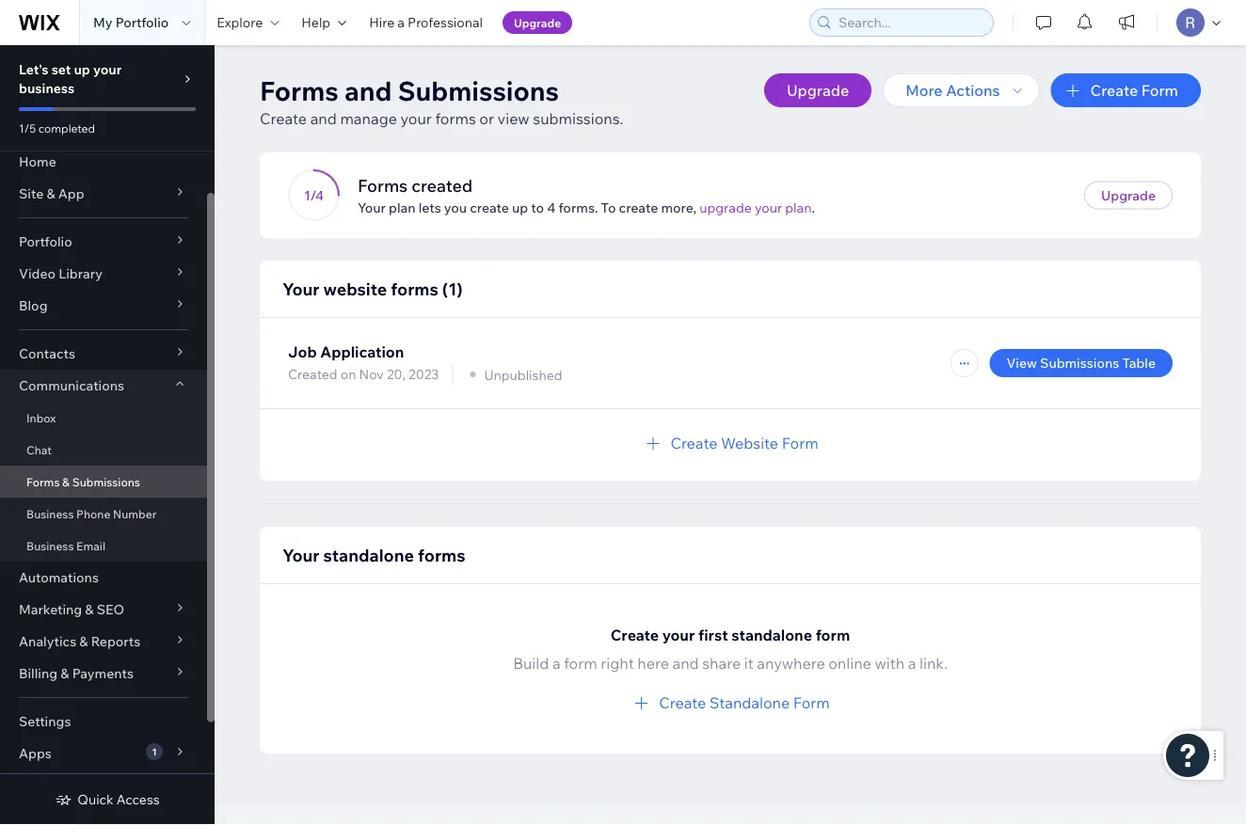Task type: locate. For each thing, give the bounding box(es) containing it.
1 business from the top
[[26, 507, 74, 521]]

more actions button
[[883, 73, 1040, 107]]

submissions right 'view' at the top right
[[1041, 355, 1120, 371]]

number
[[113, 507, 157, 521]]

home
[[19, 153, 56, 170]]

let's
[[19, 61, 49, 78]]

1 vertical spatial form
[[564, 654, 598, 673]]

0 horizontal spatial submissions
[[72, 475, 140, 489]]

0 horizontal spatial standalone
[[324, 545, 414, 566]]

forms for forms and submissions
[[260, 74, 339, 107]]

2 horizontal spatial and
[[673, 654, 699, 673]]

forms left created
[[358, 175, 408, 196]]

home link
[[0, 146, 207, 178]]

1 vertical spatial upgrade
[[787, 81, 850, 100]]

1 horizontal spatial upgrade button
[[765, 73, 872, 107]]

1 horizontal spatial form
[[816, 626, 851, 645]]

1 vertical spatial up
[[512, 200, 529, 216]]

submissions inside forms and submissions create and manage your forms or view submissions.
[[398, 74, 559, 107]]

create right you on the left top of page
[[470, 200, 509, 216]]

1 vertical spatial and
[[310, 109, 337, 128]]

& right billing
[[61, 666, 69, 682]]

a left the link.
[[908, 654, 917, 673]]

1/5 completed
[[19, 121, 95, 135]]

unpublished
[[484, 367, 563, 383]]

plan left lets
[[389, 200, 416, 216]]

2 vertical spatial submissions
[[72, 475, 140, 489]]

0 vertical spatial up
[[74, 61, 90, 78]]

1 vertical spatial forms
[[391, 278, 439, 299]]

1 horizontal spatial portfolio
[[115, 14, 169, 31]]

portfolio inside portfolio dropdown button
[[19, 234, 72, 250]]

forms inside the forms created your plan lets you create up to 4 forms. to create more, upgrade your plan .
[[358, 175, 408, 196]]

0 horizontal spatial upgrade button
[[503, 11, 573, 34]]

0 vertical spatial your
[[358, 200, 386, 216]]

website
[[721, 434, 779, 453]]

create form button
[[1052, 73, 1202, 107]]

create right to
[[619, 200, 659, 216]]

upgrade
[[700, 200, 752, 216]]

or
[[480, 109, 494, 128]]

1 horizontal spatial plan
[[786, 200, 812, 216]]

hire a professional
[[369, 14, 483, 31]]

0 vertical spatial standalone
[[324, 545, 414, 566]]

2 vertical spatial forms
[[418, 545, 466, 566]]

create inside forms and submissions create and manage your forms or view submissions.
[[260, 109, 307, 128]]

1 vertical spatial your
[[283, 278, 320, 299]]

0 vertical spatial form
[[1142, 81, 1179, 100]]

business email
[[26, 539, 105, 553]]

analytics & reports button
[[0, 626, 207, 658]]

a right hire
[[398, 14, 405, 31]]

created
[[412, 175, 473, 196]]

up right set
[[74, 61, 90, 78]]

automations link
[[0, 562, 207, 594]]

1 vertical spatial business
[[26, 539, 74, 553]]

2 vertical spatial your
[[283, 545, 320, 566]]

quick
[[78, 792, 114, 808]]

payments
[[72, 666, 134, 682]]

more
[[906, 81, 943, 100]]

2 vertical spatial upgrade
[[1102, 187, 1156, 203]]

view
[[498, 109, 530, 128]]

submissions up or
[[398, 74, 559, 107]]

and up manage
[[345, 74, 392, 107]]

form up the online
[[816, 626, 851, 645]]

2 horizontal spatial forms
[[358, 175, 408, 196]]

completed
[[38, 121, 95, 135]]

create inside create website form button
[[671, 434, 718, 453]]

right
[[601, 654, 634, 673]]

0 vertical spatial upgrade button
[[503, 11, 573, 34]]

create form
[[1091, 81, 1179, 100]]

forms and submissions create and manage your forms or view submissions.
[[260, 74, 624, 128]]

plan right "upgrade"
[[786, 200, 812, 216]]

analytics
[[19, 634, 76, 650]]

& right site
[[47, 186, 55, 202]]

20,
[[387, 366, 406, 383]]

business up business email
[[26, 507, 74, 521]]

anywhere
[[757, 654, 826, 673]]

create for create website form
[[671, 434, 718, 453]]

forms inside forms and submissions create and manage your forms or view submissions.
[[260, 74, 339, 107]]

your for standalone
[[283, 545, 320, 566]]

forms down chat
[[26, 475, 60, 489]]

0 horizontal spatial form
[[564, 654, 598, 673]]

upgrade your plan link
[[700, 200, 812, 217]]

2 horizontal spatial submissions
[[1041, 355, 1120, 371]]

0 horizontal spatial portfolio
[[19, 234, 72, 250]]

submissions for &
[[72, 475, 140, 489]]

1 vertical spatial standalone
[[732, 626, 813, 645]]

forms
[[435, 109, 476, 128], [391, 278, 439, 299], [418, 545, 466, 566]]

1 horizontal spatial and
[[345, 74, 392, 107]]

your right set
[[93, 61, 122, 78]]

more,
[[662, 200, 697, 216]]

inbox link
[[0, 402, 207, 434]]

view
[[1007, 355, 1038, 371]]

standalone
[[710, 694, 790, 713]]

2 business from the top
[[26, 539, 74, 553]]

and left manage
[[310, 109, 337, 128]]

business for business email
[[26, 539, 74, 553]]

1 horizontal spatial up
[[512, 200, 529, 216]]

create inside create form button
[[1091, 81, 1139, 100]]

1 horizontal spatial create
[[619, 200, 659, 216]]

business up 'automations'
[[26, 539, 74, 553]]

create inside "create your first standalone form build a form right here and share it anywhere online with a link."
[[611, 626, 659, 645]]

(1)
[[442, 278, 463, 299]]

a right the build
[[553, 654, 561, 673]]

business
[[26, 507, 74, 521], [26, 539, 74, 553]]

up left to
[[512, 200, 529, 216]]

forms.
[[559, 200, 598, 216]]

professional
[[408, 14, 483, 31]]

0 horizontal spatial a
[[398, 14, 405, 31]]

upgrade
[[514, 16, 561, 30], [787, 81, 850, 100], [1102, 187, 1156, 203]]

standalone inside "create your first standalone form build a form right here and share it anywhere online with a link."
[[732, 626, 813, 645]]

hire a professional link
[[358, 0, 494, 45]]

form left right at the bottom of page
[[564, 654, 598, 673]]

your right manage
[[401, 109, 432, 128]]

0 vertical spatial submissions
[[398, 74, 559, 107]]

up inside let's set up your business
[[74, 61, 90, 78]]

up inside the forms created your plan lets you create up to 4 forms. to create more, upgrade your plan .
[[512, 200, 529, 216]]

submissions down "chat" link
[[72, 475, 140, 489]]

forms created your plan lets you create up to 4 forms. to create more, upgrade your plan .
[[358, 175, 815, 216]]

0 horizontal spatial up
[[74, 61, 90, 78]]

your
[[358, 200, 386, 216], [283, 278, 320, 299], [283, 545, 320, 566]]

your left first
[[663, 626, 695, 645]]

& for marketing
[[85, 602, 94, 618]]

blog
[[19, 298, 48, 314]]

let's set up your business
[[19, 61, 122, 97]]

2 vertical spatial and
[[673, 654, 699, 673]]

1 vertical spatial portfolio
[[19, 234, 72, 250]]

portfolio right my in the top left of the page
[[115, 14, 169, 31]]

form for create your first standalone form
[[794, 694, 830, 713]]

manage
[[340, 109, 397, 128]]

1
[[152, 746, 157, 758]]

marketing
[[19, 602, 82, 618]]

portfolio up video
[[19, 234, 72, 250]]

submissions inside sidebar 'element'
[[72, 475, 140, 489]]

your inside "create your first standalone form build a form right here and share it anywhere online with a link."
[[663, 626, 695, 645]]

2 vertical spatial form
[[794, 694, 830, 713]]

forms down help
[[260, 74, 339, 107]]

0 vertical spatial forms
[[435, 109, 476, 128]]

create
[[1091, 81, 1139, 100], [260, 109, 307, 128], [671, 434, 718, 453], [611, 626, 659, 645], [659, 694, 707, 713]]

library
[[59, 266, 103, 282]]

create inside create standalone form button
[[659, 694, 707, 713]]

& left seo at the left bottom of page
[[85, 602, 94, 618]]

communications
[[19, 378, 124, 394]]

view submissions table button
[[990, 349, 1173, 378]]

& up business phone number on the left bottom of page
[[62, 475, 70, 489]]

0 vertical spatial forms
[[260, 74, 339, 107]]

1 horizontal spatial standalone
[[732, 626, 813, 645]]

access
[[117, 792, 160, 808]]

1 horizontal spatial a
[[553, 654, 561, 673]]

site
[[19, 186, 44, 202]]

it
[[745, 654, 754, 673]]

1 vertical spatial form
[[782, 434, 819, 453]]

2 horizontal spatial upgrade
[[1102, 187, 1156, 203]]

video
[[19, 266, 56, 282]]

1 horizontal spatial submissions
[[398, 74, 559, 107]]

1 horizontal spatial upgrade
[[787, 81, 850, 100]]

0 horizontal spatial create
[[470, 200, 509, 216]]

your right "upgrade"
[[755, 200, 783, 216]]

help
[[302, 14, 331, 31]]

form
[[816, 626, 851, 645], [564, 654, 598, 673]]

&
[[47, 186, 55, 202], [62, 475, 70, 489], [85, 602, 94, 618], [79, 634, 88, 650], [61, 666, 69, 682]]

billing & payments button
[[0, 658, 207, 690]]

1 vertical spatial forms
[[358, 175, 408, 196]]

0 horizontal spatial plan
[[389, 200, 416, 216]]

2 vertical spatial upgrade button
[[1085, 181, 1173, 210]]

apps
[[19, 746, 52, 762]]

0 vertical spatial business
[[26, 507, 74, 521]]

& for billing
[[61, 666, 69, 682]]

0 horizontal spatial upgrade
[[514, 16, 561, 30]]

Search... field
[[833, 9, 988, 36]]

video library button
[[0, 258, 207, 290]]

2 vertical spatial forms
[[26, 475, 60, 489]]

1 create from the left
[[470, 200, 509, 216]]

1 vertical spatial submissions
[[1041, 355, 1120, 371]]

& for forms
[[62, 475, 70, 489]]

portfolio
[[115, 14, 169, 31], [19, 234, 72, 250]]

billing & payments
[[19, 666, 134, 682]]

1 horizontal spatial forms
[[260, 74, 339, 107]]

& for analytics
[[79, 634, 88, 650]]

0 horizontal spatial forms
[[26, 475, 60, 489]]

& left reports
[[79, 634, 88, 650]]

and right here in the bottom right of the page
[[673, 654, 699, 673]]



Task type: describe. For each thing, give the bounding box(es) containing it.
help button
[[290, 0, 358, 45]]

reports
[[91, 634, 141, 650]]

contacts
[[19, 346, 75, 362]]

create for create standalone form
[[659, 694, 707, 713]]

submissions for and
[[398, 74, 559, 107]]

and inside "create your first standalone form build a form right here and share it anywhere online with a link."
[[673, 654, 699, 673]]

site & app
[[19, 186, 84, 202]]

2 plan from the left
[[786, 200, 812, 216]]

business phone number link
[[0, 498, 207, 530]]

more actions
[[906, 81, 1001, 100]]

create standalone form
[[659, 694, 830, 713]]

blog button
[[0, 290, 207, 322]]

here
[[638, 654, 669, 673]]

created on nov 20, 2023
[[288, 366, 439, 383]]

business phone number
[[26, 507, 157, 521]]

settings
[[19, 714, 71, 730]]

created
[[288, 366, 338, 383]]

2 horizontal spatial upgrade button
[[1085, 181, 1173, 210]]

you
[[444, 200, 467, 216]]

your inside the forms created your plan lets you create up to 4 forms. to create more, upgrade your plan .
[[755, 200, 783, 216]]

submissions.
[[533, 109, 624, 128]]

forms for forms created
[[358, 175, 408, 196]]

email
[[76, 539, 105, 553]]

your inside the forms created your plan lets you create up to 4 forms. to create more, upgrade your plan .
[[358, 200, 386, 216]]

2023
[[409, 366, 439, 383]]

create your first standalone form build a form right here and share it anywhere online with a link.
[[513, 626, 948, 673]]

0 vertical spatial form
[[816, 626, 851, 645]]

analytics & reports
[[19, 634, 141, 650]]

create for create form
[[1091, 81, 1139, 100]]

forms for your website forms (1)
[[391, 278, 439, 299]]

actions
[[947, 81, 1001, 100]]

business for business phone number
[[26, 507, 74, 521]]

2 create from the left
[[619, 200, 659, 216]]

0 vertical spatial and
[[345, 74, 392, 107]]

1 vertical spatial upgrade button
[[765, 73, 872, 107]]

submissions inside button
[[1041, 355, 1120, 371]]

view submissions table
[[1007, 355, 1156, 371]]

to
[[601, 200, 616, 216]]

forms & submissions
[[26, 475, 140, 489]]

lets
[[419, 200, 441, 216]]

automations
[[19, 570, 99, 586]]

your inside forms and submissions create and manage your forms or view submissions.
[[401, 109, 432, 128]]

sidebar element
[[0, 45, 215, 826]]

application
[[320, 343, 404, 362]]

forms inside sidebar 'element'
[[26, 475, 60, 489]]

quick access
[[78, 792, 160, 808]]

forms & submissions link
[[0, 466, 207, 498]]

quick access button
[[55, 792, 160, 809]]

job application
[[288, 343, 404, 362]]

my
[[93, 14, 113, 31]]

contacts button
[[0, 338, 207, 370]]

table
[[1123, 355, 1156, 371]]

& for site
[[47, 186, 55, 202]]

first
[[699, 626, 729, 645]]

set
[[52, 61, 71, 78]]

your website forms (1)
[[283, 278, 463, 299]]

form inside button
[[1142, 81, 1179, 100]]

to
[[531, 200, 544, 216]]

job
[[288, 343, 317, 362]]

build
[[513, 654, 549, 673]]

hire
[[369, 14, 395, 31]]

create website form button
[[643, 432, 819, 455]]

your inside let's set up your business
[[93, 61, 122, 78]]

business
[[19, 80, 75, 97]]

my portfolio
[[93, 14, 169, 31]]

chat
[[26, 443, 52, 457]]

on
[[341, 366, 356, 383]]

with
[[875, 654, 905, 673]]

phone
[[76, 507, 111, 521]]

1/4
[[304, 187, 324, 203]]

inbox
[[26, 411, 56, 425]]

nov
[[359, 366, 384, 383]]

video library
[[19, 266, 103, 282]]

seo
[[97, 602, 124, 618]]

website
[[324, 278, 387, 299]]

online
[[829, 654, 872, 673]]

link.
[[920, 654, 948, 673]]

forms inside forms and submissions create and manage your forms or view submissions.
[[435, 109, 476, 128]]

forms for your standalone forms
[[418, 545, 466, 566]]

communications button
[[0, 370, 207, 402]]

chat link
[[0, 434, 207, 466]]

2 horizontal spatial a
[[908, 654, 917, 673]]

form for your website forms (1)
[[782, 434, 819, 453]]

billing
[[19, 666, 58, 682]]

explore
[[217, 14, 263, 31]]

your for website
[[283, 278, 320, 299]]

create website form
[[671, 434, 819, 453]]

0 horizontal spatial and
[[310, 109, 337, 128]]

0 vertical spatial portfolio
[[115, 14, 169, 31]]

portfolio button
[[0, 226, 207, 258]]

site & app button
[[0, 178, 207, 210]]

0 vertical spatial upgrade
[[514, 16, 561, 30]]

1 plan from the left
[[389, 200, 416, 216]]



Task type: vqa. For each thing, say whether or not it's contained in the screenshot.
Booking
no



